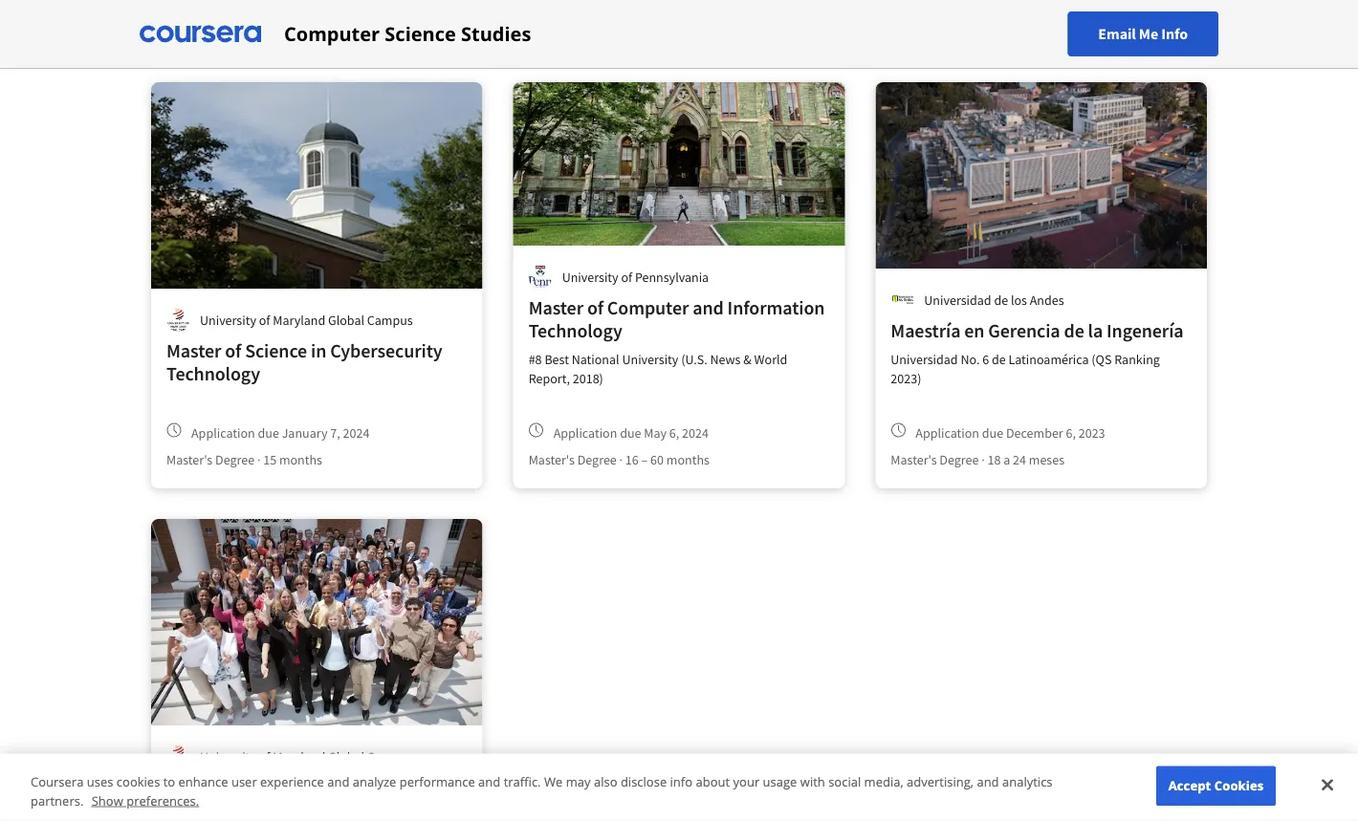 Task type: vqa. For each thing, say whether or not it's contained in the screenshot.
preferences.
yes



Task type: locate. For each thing, give the bounding box(es) containing it.
2 · from the left
[[619, 452, 623, 469]]

24
[[1013, 452, 1026, 469]]

0 vertical spatial technology
[[529, 319, 623, 343]]

1 horizontal spatial ·
[[619, 452, 623, 469]]

due up "18"
[[982, 424, 1004, 441]]

0 vertical spatial master
[[529, 296, 584, 320]]

university for master of computer and information technology
[[562, 268, 619, 286]]

master of computer and information technology #8 best national university (u.s. news & world report, 2018)
[[529, 296, 825, 387]]

1 vertical spatial university of maryland global campus logo image
[[166, 745, 190, 769]]

of down university of pennsylvania on the top of the page
[[587, 296, 604, 320]]

0 vertical spatial in
[[311, 339, 326, 363]]

national
[[572, 351, 620, 368]]

university for master of science in it
[[200, 749, 256, 766]]

technology inside master of science in cybersecurity technology
[[166, 362, 260, 386]]

traffic.
[[504, 774, 541, 791]]

campus up analyze
[[367, 749, 413, 766]]

1 vertical spatial computer
[[607, 296, 689, 320]]

3 · from the left
[[982, 452, 985, 469]]

also
[[594, 774, 618, 791]]

application due december 6, 2023
[[916, 424, 1105, 441]]

global up cybersecurity
[[328, 311, 365, 329]]

1 application from the left
[[191, 424, 255, 441]]

application due january 7, 2024
[[191, 424, 370, 441]]

maryland up master of science in cybersecurity technology
[[273, 311, 325, 329]]

months right the 60 at the left of page
[[667, 452, 710, 469]]

6
[[983, 351, 989, 368]]

science left it
[[245, 776, 307, 800]]

1 vertical spatial universidad
[[891, 351, 958, 368]]

technology up application due january 7, 2024
[[166, 362, 260, 386]]

experience
[[260, 774, 324, 791]]

1 6, from the left
[[670, 424, 680, 441]]

master's
[[166, 14, 213, 32], [529, 14, 575, 32], [166, 452, 213, 469], [529, 452, 575, 469], [891, 452, 937, 469]]

campus for master of science in it
[[367, 749, 413, 766]]

1 horizontal spatial technology
[[529, 319, 623, 343]]

universidad up the '2023)'
[[891, 351, 958, 368]]

cookies
[[1215, 778, 1264, 795]]

show
[[92, 792, 123, 810]]

·
[[257, 452, 261, 469], [619, 452, 623, 469], [982, 452, 985, 469]]

application up the master's degree · 18 a 24 meses
[[916, 424, 980, 441]]

0 horizontal spatial computer
[[284, 21, 380, 47]]

de right 6
[[992, 351, 1006, 368]]

show preferences. link
[[92, 792, 199, 810]]

email me info button
[[1068, 11, 1219, 56]]

campus up cybersecurity
[[367, 311, 413, 329]]

university of pennsylvania logo image
[[529, 265, 553, 289]]

best
[[545, 351, 569, 368]]

in inside master of science in cybersecurity technology
[[311, 339, 326, 363]]

accept
[[1169, 778, 1211, 795]]

science left studies
[[385, 21, 456, 47]]

due for master of computer and information technology
[[620, 424, 641, 441]]

3 due from the left
[[982, 424, 1004, 441]]

technology for computer
[[529, 319, 623, 343]]

· for master of computer and information technology
[[619, 452, 623, 469]]

2 campus from the top
[[367, 749, 413, 766]]

0 horizontal spatial master's degree
[[166, 14, 255, 32]]

2 horizontal spatial application
[[916, 424, 980, 441]]

1 horizontal spatial master's degree link
[[513, 0, 845, 52]]

advertising,
[[907, 774, 974, 791]]

university for master of science in cybersecurity technology
[[200, 311, 256, 329]]

0 horizontal spatial 2024
[[343, 424, 370, 441]]

computer science studies
[[284, 21, 531, 47]]

of up master of science in cybersecurity technology
[[259, 311, 270, 329]]

1 vertical spatial master
[[166, 339, 221, 363]]

partners.
[[31, 792, 84, 810]]

2024 for application due may 6, 2024
[[682, 424, 709, 441]]

university up master of science in cybersecurity technology
[[200, 311, 256, 329]]

0 vertical spatial campus
[[367, 311, 413, 329]]

1 horizontal spatial 2024
[[682, 424, 709, 441]]

2 6, from the left
[[1066, 424, 1076, 441]]

2024 right may
[[682, 424, 709, 441]]

university of maryland global campus up experience
[[200, 749, 413, 766]]

de left 'la'
[[1064, 319, 1085, 343]]

due
[[258, 424, 279, 441], [620, 424, 641, 441], [982, 424, 1004, 441]]

technology
[[529, 319, 623, 343], [166, 362, 260, 386]]

of left experience
[[225, 776, 241, 800]]

0 horizontal spatial master's degree link
[[151, 0, 483, 52]]

science inside master of science in cybersecurity technology
[[245, 339, 307, 363]]

0 vertical spatial global
[[328, 311, 365, 329]]

1 master's degree from the left
[[166, 14, 255, 32]]

in for cybersecurity
[[311, 339, 326, 363]]

of up master of science in it
[[259, 749, 270, 766]]

2 vertical spatial master
[[166, 776, 221, 800]]

application
[[191, 424, 255, 441], [554, 424, 617, 441], [916, 424, 980, 441]]

0 horizontal spatial 6,
[[670, 424, 680, 441]]

and down pennsylvania
[[693, 296, 724, 320]]

global for it
[[328, 749, 365, 766]]

universidad up en at right
[[924, 291, 992, 309]]

maryland
[[273, 311, 325, 329], [273, 749, 325, 766]]

2 maryland from the top
[[273, 749, 325, 766]]

me
[[1139, 24, 1159, 44]]

andes
[[1030, 291, 1064, 309]]

3 application from the left
[[916, 424, 980, 441]]

due left may
[[620, 424, 641, 441]]

2 horizontal spatial ·
[[982, 452, 985, 469]]

and
[[693, 296, 724, 320], [327, 774, 350, 791], [478, 774, 501, 791], [977, 774, 999, 791]]

in left cybersecurity
[[311, 339, 326, 363]]

6, for ingenería
[[1066, 424, 1076, 441]]

1 horizontal spatial 6,
[[1066, 424, 1076, 441]]

university up user
[[200, 749, 256, 766]]

coursera uses cookies to enhance user experience and analyze performance and traffic. we may also disclose info about your usage with social media, advertising, and analytics partners.
[[31, 774, 1053, 810]]

degree
[[215, 14, 255, 32], [578, 14, 617, 32], [215, 452, 255, 469], [578, 452, 617, 469], [940, 452, 979, 469]]

2 due from the left
[[620, 424, 641, 441]]

due up the 15
[[258, 424, 279, 441]]

2 university of maryland global campus logo image from the top
[[166, 745, 190, 769]]

application up master's degree · 16 – 60 months
[[554, 424, 617, 441]]

0 horizontal spatial due
[[258, 424, 279, 441]]

analyze
[[353, 774, 396, 791]]

2023
[[1079, 424, 1105, 441]]

2 in from the top
[[311, 776, 326, 800]]

0 horizontal spatial application
[[191, 424, 255, 441]]

master's for 15
[[166, 452, 213, 469]]

university of maryland global campus for cybersecurity
[[200, 311, 413, 329]]

0 vertical spatial maryland
[[273, 311, 325, 329]]

master for master of science in it
[[166, 776, 221, 800]]

1 horizontal spatial due
[[620, 424, 641, 441]]

performance
[[400, 774, 475, 791]]

application for master of computer and information technology
[[554, 424, 617, 441]]

university of maryland global campus for it
[[200, 749, 413, 766]]

1 vertical spatial in
[[311, 776, 326, 800]]

coursera
[[31, 774, 84, 791]]

university
[[562, 268, 619, 286], [200, 311, 256, 329], [622, 351, 679, 368], [200, 749, 256, 766]]

0 vertical spatial university of maryland global campus logo image
[[166, 308, 190, 332]]

degree for 18
[[940, 452, 979, 469]]

2 2024 from the left
[[682, 424, 709, 441]]

university of maryland global campus up master of science in cybersecurity technology
[[200, 311, 413, 329]]

1 maryland from the top
[[273, 311, 325, 329]]

university right university of pennsylvania logo
[[562, 268, 619, 286]]

1 horizontal spatial months
[[667, 452, 710, 469]]

campus for master of science in cybersecurity technology
[[367, 311, 413, 329]]

master's degree link
[[151, 0, 483, 52], [513, 0, 845, 52]]

master inside master of science in cybersecurity technology
[[166, 339, 221, 363]]

&
[[744, 351, 752, 368]]

2023)
[[891, 370, 922, 387]]

2 vertical spatial science
[[245, 776, 307, 800]]

months down january
[[279, 452, 322, 469]]

los
[[1011, 291, 1027, 309]]

0 vertical spatial computer
[[284, 21, 380, 47]]

university left (u.s.
[[622, 351, 679, 368]]

(qs
[[1092, 351, 1112, 368]]

maestría
[[891, 319, 961, 343]]

1 horizontal spatial computer
[[607, 296, 689, 320]]

1 campus from the top
[[367, 311, 413, 329]]

master's degree
[[166, 14, 255, 32], [529, 14, 617, 32]]

and left analyze
[[327, 774, 350, 791]]

1 university of maryland global campus logo image from the top
[[166, 308, 190, 332]]

2 university of maryland global campus from the top
[[200, 749, 413, 766]]

accept cookies
[[1169, 778, 1264, 795]]

1 horizontal spatial master's degree
[[529, 14, 617, 32]]

0 horizontal spatial months
[[279, 452, 322, 469]]

1 university of maryland global campus from the top
[[200, 311, 413, 329]]

global
[[328, 311, 365, 329], [328, 749, 365, 766]]

meses
[[1029, 452, 1065, 469]]

universidad
[[924, 291, 992, 309], [891, 351, 958, 368]]

university of maryland global campus logo image for master of science in it
[[166, 745, 190, 769]]

1 vertical spatial technology
[[166, 362, 260, 386]]

university of maryland global campus logo image
[[166, 308, 190, 332], [166, 745, 190, 769]]

2024
[[343, 424, 370, 441], [682, 424, 709, 441]]

global up it
[[328, 749, 365, 766]]

maryland for it
[[273, 749, 325, 766]]

in for it
[[311, 776, 326, 800]]

of inside master of computer and information technology #8 best national university (u.s. news & world report, 2018)
[[587, 296, 604, 320]]

1 due from the left
[[258, 424, 279, 441]]

· left the 15
[[257, 452, 261, 469]]

and left traffic.
[[478, 774, 501, 791]]

master's for 18
[[891, 452, 937, 469]]

campus
[[367, 311, 413, 329], [367, 749, 413, 766]]

· left "18"
[[982, 452, 985, 469]]

january
[[282, 424, 328, 441]]

science
[[385, 21, 456, 47], [245, 339, 307, 363], [245, 776, 307, 800]]

2024 for application due january 7, 2024
[[343, 424, 370, 441]]

master
[[529, 296, 584, 320], [166, 339, 221, 363], [166, 776, 221, 800]]

pennsylvania
[[635, 268, 709, 286]]

months
[[279, 452, 322, 469], [667, 452, 710, 469]]

0 vertical spatial university of maryland global campus
[[200, 311, 413, 329]]

de left los
[[994, 291, 1008, 309]]

1 vertical spatial university of maryland global campus
[[200, 749, 413, 766]]

1 master's degree link from the left
[[151, 0, 483, 52]]

1 global from the top
[[328, 311, 365, 329]]

universidad de los andes
[[924, 291, 1064, 309]]

about
[[696, 774, 730, 791]]

6, right may
[[670, 424, 680, 441]]

and left analytics
[[977, 774, 999, 791]]

6, left '2023'
[[1066, 424, 1076, 441]]

university of maryland global campus
[[200, 311, 413, 329], [200, 749, 413, 766]]

computer
[[284, 21, 380, 47], [607, 296, 689, 320]]

preferences.
[[126, 792, 199, 810]]

of up application due january 7, 2024
[[225, 339, 241, 363]]

1 vertical spatial science
[[245, 339, 307, 363]]

info
[[670, 774, 693, 791]]

application due may 6, 2024
[[554, 424, 709, 441]]

de
[[994, 291, 1008, 309], [1064, 319, 1085, 343], [992, 351, 1006, 368]]

2 application from the left
[[554, 424, 617, 441]]

1 vertical spatial maryland
[[273, 749, 325, 766]]

2024 right 7,
[[343, 424, 370, 441]]

2 global from the top
[[328, 749, 365, 766]]

1 2024 from the left
[[343, 424, 370, 441]]

maryland up experience
[[273, 749, 325, 766]]

technology inside master of computer and information technology #8 best national university (u.s. news & world report, 2018)
[[529, 319, 623, 343]]

in left it
[[311, 776, 326, 800]]

uses
[[87, 774, 113, 791]]

science up application due january 7, 2024
[[245, 339, 307, 363]]

a
[[1004, 452, 1011, 469]]

1 vertical spatial global
[[328, 749, 365, 766]]

1 vertical spatial campus
[[367, 749, 413, 766]]

0 vertical spatial universidad
[[924, 291, 992, 309]]

0 horizontal spatial ·
[[257, 452, 261, 469]]

· left 16
[[619, 452, 623, 469]]

computer inside master of computer and information technology #8 best national university (u.s. news & world report, 2018)
[[607, 296, 689, 320]]

technology up best
[[529, 319, 623, 343]]

1 horizontal spatial application
[[554, 424, 617, 441]]

master's degree · 16 – 60 months
[[529, 452, 710, 469]]

cookies
[[117, 774, 160, 791]]

0 horizontal spatial technology
[[166, 362, 260, 386]]

to
[[163, 774, 175, 791]]

2 horizontal spatial due
[[982, 424, 1004, 441]]

1 in from the top
[[311, 339, 326, 363]]

application up master's degree · 15 months
[[191, 424, 255, 441]]



Task type: describe. For each thing, give the bounding box(es) containing it.
master inside master of computer and information technology #8 best national university (u.s. news & world report, 2018)
[[529, 296, 584, 320]]

2 master's degree from the left
[[529, 14, 617, 32]]

master of science in it
[[166, 776, 346, 800]]

and inside master of computer and information technology #8 best national university (u.s. news & world report, 2018)
[[693, 296, 724, 320]]

maryland for cybersecurity
[[273, 311, 325, 329]]

ranking
[[1115, 351, 1160, 368]]

latinoamérica
[[1009, 351, 1089, 368]]

news
[[710, 351, 741, 368]]

degree for 15
[[215, 452, 255, 469]]

master's degree · 18 a 24 meses
[[891, 452, 1065, 469]]

ingenería
[[1107, 319, 1184, 343]]

(u.s.
[[681, 351, 708, 368]]

info
[[1162, 24, 1188, 44]]

1 months from the left
[[279, 452, 322, 469]]

world
[[754, 351, 788, 368]]

analytics
[[1003, 774, 1053, 791]]

master's degree · 15 months
[[166, 452, 322, 469]]

· for maestría en gerencia de la ingenería
[[982, 452, 985, 469]]

2 vertical spatial de
[[992, 351, 1006, 368]]

december
[[1006, 424, 1063, 441]]

university of maryland global campus logo image for master of science in cybersecurity technology
[[166, 308, 190, 332]]

due for maestría en gerencia de la ingenería
[[982, 424, 1004, 441]]

no.
[[961, 351, 980, 368]]

universidad inside maestría en gerencia de la ingenería universidad no. 6 de latinoamérica (qs ranking 2023)
[[891, 351, 958, 368]]

it
[[330, 776, 346, 800]]

may
[[644, 424, 667, 441]]

2 months from the left
[[667, 452, 710, 469]]

0 vertical spatial science
[[385, 21, 456, 47]]

technology for science
[[166, 362, 260, 386]]

6, for technology
[[670, 424, 680, 441]]

#8
[[529, 351, 542, 368]]

enhance
[[178, 774, 228, 791]]

gerencia
[[988, 319, 1061, 343]]

privacy alert dialog
[[0, 754, 1358, 822]]

your
[[733, 774, 760, 791]]

2018)
[[573, 370, 603, 387]]

2 master's degree link from the left
[[513, 0, 845, 52]]

university inside master of computer and information technology #8 best national university (u.s. news & world report, 2018)
[[622, 351, 679, 368]]

cybersecurity
[[330, 339, 443, 363]]

maestría en gerencia de la ingenería universidad no. 6 de latinoamérica (qs ranking 2023)
[[891, 319, 1184, 387]]

of inside master of science in cybersecurity technology
[[225, 339, 241, 363]]

16
[[626, 452, 639, 469]]

email me info
[[1099, 24, 1188, 44]]

master of science in cybersecurity technology
[[166, 339, 443, 386]]

of left pennsylvania
[[621, 268, 632, 286]]

master's for 16
[[529, 452, 575, 469]]

user
[[231, 774, 257, 791]]

science for it
[[245, 776, 307, 800]]

we
[[544, 774, 563, 791]]

media,
[[864, 774, 904, 791]]

social
[[829, 774, 861, 791]]

email
[[1099, 24, 1136, 44]]

18
[[988, 452, 1001, 469]]

with
[[801, 774, 825, 791]]

may
[[566, 774, 591, 791]]

coursera image
[[140, 19, 261, 49]]

–
[[641, 452, 648, 469]]

1 · from the left
[[257, 452, 261, 469]]

information
[[728, 296, 825, 320]]

accept cookies button
[[1157, 767, 1276, 806]]

global for cybersecurity
[[328, 311, 365, 329]]

disclose
[[621, 774, 667, 791]]

7,
[[330, 424, 340, 441]]

report,
[[529, 370, 570, 387]]

15
[[263, 452, 277, 469]]

1 vertical spatial de
[[1064, 319, 1085, 343]]

la
[[1088, 319, 1103, 343]]

studies
[[461, 21, 531, 47]]

0 vertical spatial de
[[994, 291, 1008, 309]]

usage
[[763, 774, 797, 791]]

show preferences.
[[92, 792, 199, 810]]

en
[[965, 319, 985, 343]]

application for maestría en gerencia de la ingenería
[[916, 424, 980, 441]]

science for cybersecurity
[[245, 339, 307, 363]]

universidad de los andes logo image
[[891, 288, 915, 312]]

university of pennsylvania
[[562, 268, 709, 286]]

60
[[651, 452, 664, 469]]

degree for 16
[[578, 452, 617, 469]]

master for master of science in cybersecurity technology
[[166, 339, 221, 363]]



